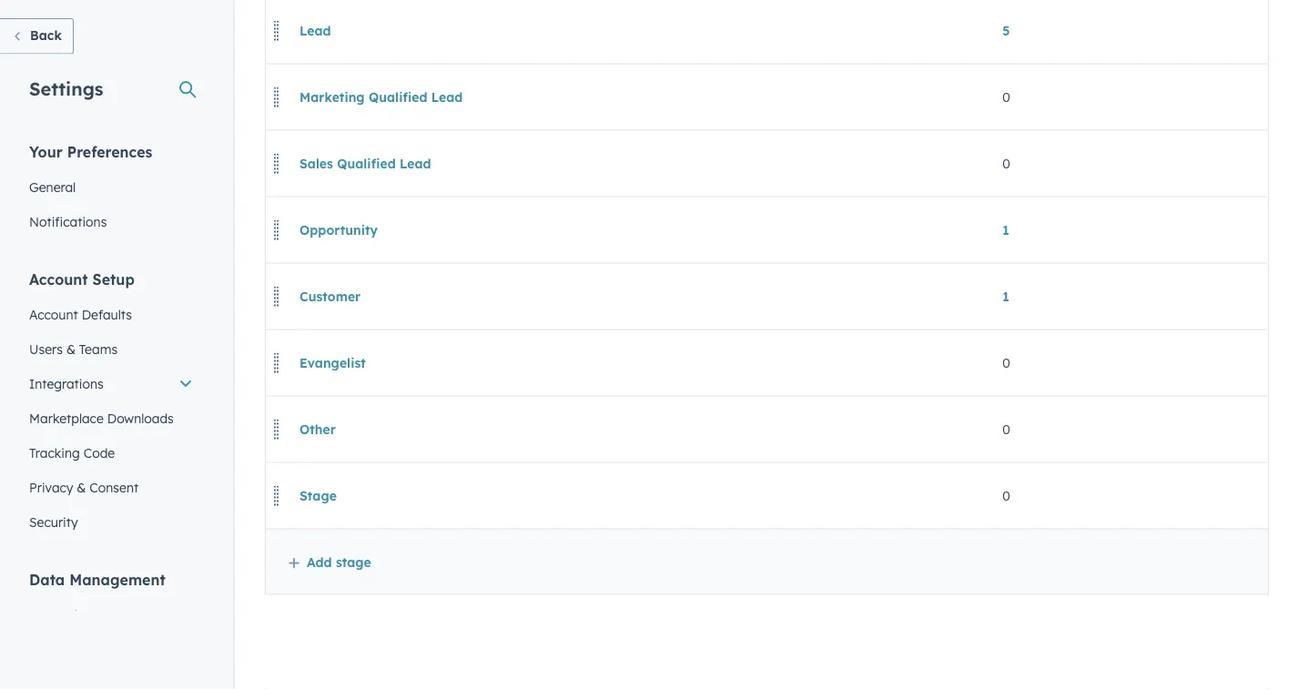 Task type: describe. For each thing, give the bounding box(es) containing it.
marketing
[[300, 89, 365, 105]]

add stage
[[307, 555, 371, 571]]

customer button
[[288, 279, 373, 315]]

opportunity
[[300, 222, 378, 238]]

1 for customer
[[1002, 289, 1009, 305]]

evangelist
[[300, 355, 366, 371]]

lead button
[[288, 13, 343, 49]]

stage
[[336, 555, 371, 571]]

account setup
[[29, 270, 135, 288]]

sales
[[300, 156, 333, 172]]

notifications
[[29, 213, 107, 229]]

lead for sales qualified lead
[[400, 156, 431, 172]]

privacy & consent
[[29, 479, 139, 495]]

stage marketing qualified lead is currently in position 3. reorder it by using the up and down arrow keys. element
[[265, 64, 1269, 131]]

tracking
[[29, 445, 80, 461]]

teams
[[79, 341, 118, 357]]

add stage button
[[288, 555, 371, 571]]

stage
[[300, 488, 337, 504]]

privacy
[[29, 479, 73, 495]]

other
[[300, 421, 336, 437]]

& for users
[[66, 341, 76, 357]]

1 for opportunity
[[1002, 222, 1009, 238]]

your preferences element
[[18, 142, 204, 239]]

consent
[[89, 479, 139, 495]]

5
[[1002, 23, 1010, 39]]

account defaults
[[29, 306, 132, 322]]

code
[[83, 445, 115, 461]]

properties
[[29, 607, 91, 623]]

stage lead is currently in position 2. reorder it by using the up and down arrow keys. element
[[265, 0, 1269, 64]]

sales qualified lead
[[300, 156, 431, 172]]

other button
[[288, 411, 348, 448]]

users
[[29, 341, 63, 357]]

marketing qualified lead button
[[288, 79, 475, 116]]

0 for marketing qualified lead
[[1002, 89, 1010, 105]]

stage opportunity is currently in position 5. reorder it by using the up and down arrow keys. element
[[265, 197, 1269, 264]]

1 button for customer
[[1002, 289, 1009, 305]]

back link
[[0, 18, 74, 54]]

security
[[29, 514, 78, 530]]

general
[[29, 179, 76, 195]]

account for account defaults
[[29, 306, 78, 322]]

account for account setup
[[29, 270, 88, 288]]

your preferences
[[29, 142, 152, 161]]

setup
[[92, 270, 135, 288]]

downloads
[[107, 410, 174, 426]]

marketplace downloads link
[[18, 401, 204, 436]]

0 vertical spatial lead
[[300, 23, 331, 39]]

settings
[[29, 77, 103, 100]]



Task type: vqa. For each thing, say whether or not it's contained in the screenshot.
Folder
no



Task type: locate. For each thing, give the bounding box(es) containing it.
stage sales qualified lead is currently in position 4. reorder it by using the up and down arrow keys. element
[[265, 131, 1269, 197]]

1 vertical spatial &
[[77, 479, 86, 495]]

& for privacy
[[77, 479, 86, 495]]

account
[[29, 270, 88, 288], [29, 306, 78, 322]]

back
[[30, 27, 62, 43]]

properties link
[[18, 598, 204, 632]]

users & teams
[[29, 341, 118, 357]]

stage button
[[288, 478, 349, 514]]

5 button
[[1002, 23, 1010, 39]]

stage stage is currently in position 9. reorder it by using the up and down arrow keys. element
[[265, 463, 1269, 529]]

2 1 button from the top
[[1002, 289, 1009, 305]]

stage evangelist is currently in position 7. reorder it by using the up and down arrow keys. element
[[265, 330, 1269, 396]]

0 inside stage marketing qualified lead is currently in position 3. reorder it by using the up and down arrow keys. element
[[1002, 89, 1010, 105]]

1
[[1002, 222, 1009, 238], [1002, 289, 1009, 305]]

marketplace downloads
[[29, 410, 174, 426]]

account up "users"
[[29, 306, 78, 322]]

integrations
[[29, 376, 104, 391]]

qualified right "marketing"
[[369, 89, 427, 105]]

1 1 from the top
[[1002, 222, 1009, 238]]

opportunity button
[[288, 212, 390, 248]]

add
[[307, 555, 332, 571]]

1 button
[[1002, 222, 1009, 238], [1002, 289, 1009, 305]]

tracking code link
[[18, 436, 204, 470]]

0 inside stage other is currently in position 8. reorder it by using the up and down arrow keys. 'element'
[[1002, 422, 1010, 438]]

0 vertical spatial qualified
[[369, 89, 427, 105]]

1 1 button from the top
[[1002, 222, 1009, 238]]

data management
[[29, 570, 165, 589]]

0 inside stage sales qualified lead is currently in position 4. reorder it by using the up and down arrow keys. element
[[1002, 156, 1010, 172]]

stage other is currently in position 8. reorder it by using the up and down arrow keys. element
[[265, 396, 1269, 463]]

1 vertical spatial account
[[29, 306, 78, 322]]

data management element
[[18, 569, 204, 689]]

evangelist button
[[288, 345, 378, 381]]

0 horizontal spatial &
[[66, 341, 76, 357]]

0 for sales qualified lead
[[1002, 156, 1010, 172]]

0 for other
[[1002, 422, 1010, 438]]

account defaults link
[[18, 297, 204, 332]]

qualified inside button
[[337, 156, 396, 172]]

marketplace
[[29, 410, 104, 426]]

qualified for sales
[[337, 156, 396, 172]]

1 horizontal spatial &
[[77, 479, 86, 495]]

3 0 from the top
[[1002, 355, 1010, 371]]

account setup element
[[18, 269, 204, 539]]

stage customer is currently in position 6. reorder it by using the up and down arrow keys. element
[[265, 264, 1269, 330]]

0 vertical spatial 1 button
[[1002, 222, 1009, 238]]

integrations button
[[18, 366, 204, 401]]

data
[[29, 570, 65, 589]]

general link
[[18, 170, 204, 204]]

qualified
[[369, 89, 427, 105], [337, 156, 396, 172]]

1 inside stage opportunity is currently in position 5. reorder it by using the up and down arrow keys. element
[[1002, 222, 1009, 238]]

qualified right sales
[[337, 156, 396, 172]]

users & teams link
[[18, 332, 204, 366]]

&
[[66, 341, 76, 357], [77, 479, 86, 495]]

qualified inside button
[[369, 89, 427, 105]]

1 inside stage customer is currently in position 6. reorder it by using the up and down arrow keys. element
[[1002, 289, 1009, 305]]

2 1 from the top
[[1002, 289, 1009, 305]]

2 account from the top
[[29, 306, 78, 322]]

& right "users"
[[66, 341, 76, 357]]

lead inside button
[[431, 89, 463, 105]]

qualified for marketing
[[369, 89, 427, 105]]

notifications link
[[18, 204, 204, 239]]

1 vertical spatial lead
[[431, 89, 463, 105]]

customer
[[300, 289, 361, 304]]

tracking code
[[29, 445, 115, 461]]

2 vertical spatial lead
[[400, 156, 431, 172]]

& right privacy
[[77, 479, 86, 495]]

1 button for opportunity
[[1002, 222, 1009, 238]]

0
[[1002, 89, 1010, 105], [1002, 156, 1010, 172], [1002, 355, 1010, 371], [1002, 422, 1010, 438], [1002, 488, 1010, 504]]

defaults
[[82, 306, 132, 322]]

0 vertical spatial account
[[29, 270, 88, 288]]

lead
[[300, 23, 331, 39], [431, 89, 463, 105], [400, 156, 431, 172]]

0 vertical spatial &
[[66, 341, 76, 357]]

1 vertical spatial 1 button
[[1002, 289, 1009, 305]]

0 for evangelist
[[1002, 355, 1010, 371]]

preferences
[[67, 142, 152, 161]]

security link
[[18, 505, 204, 539]]

1 0 from the top
[[1002, 89, 1010, 105]]

5 0 from the top
[[1002, 488, 1010, 504]]

0 inside stage stage is currently in position 9. reorder it by using the up and down arrow keys. element
[[1002, 488, 1010, 504]]

1 account from the top
[[29, 270, 88, 288]]

privacy & consent link
[[18, 470, 204, 505]]

lead for marketing qualified lead
[[431, 89, 463, 105]]

sales qualified lead button
[[288, 146, 443, 182]]

4 0 from the top
[[1002, 422, 1010, 438]]

your
[[29, 142, 63, 161]]

0 inside stage evangelist is currently in position 7. reorder it by using the up and down arrow keys. element
[[1002, 355, 1010, 371]]

0 for stage
[[1002, 488, 1010, 504]]

0 vertical spatial 1
[[1002, 222, 1009, 238]]

2 0 from the top
[[1002, 156, 1010, 172]]

1 vertical spatial 1
[[1002, 289, 1009, 305]]

management
[[69, 570, 165, 589]]

1 vertical spatial qualified
[[337, 156, 396, 172]]

marketing qualified lead
[[300, 89, 463, 105]]

account up account defaults
[[29, 270, 88, 288]]



